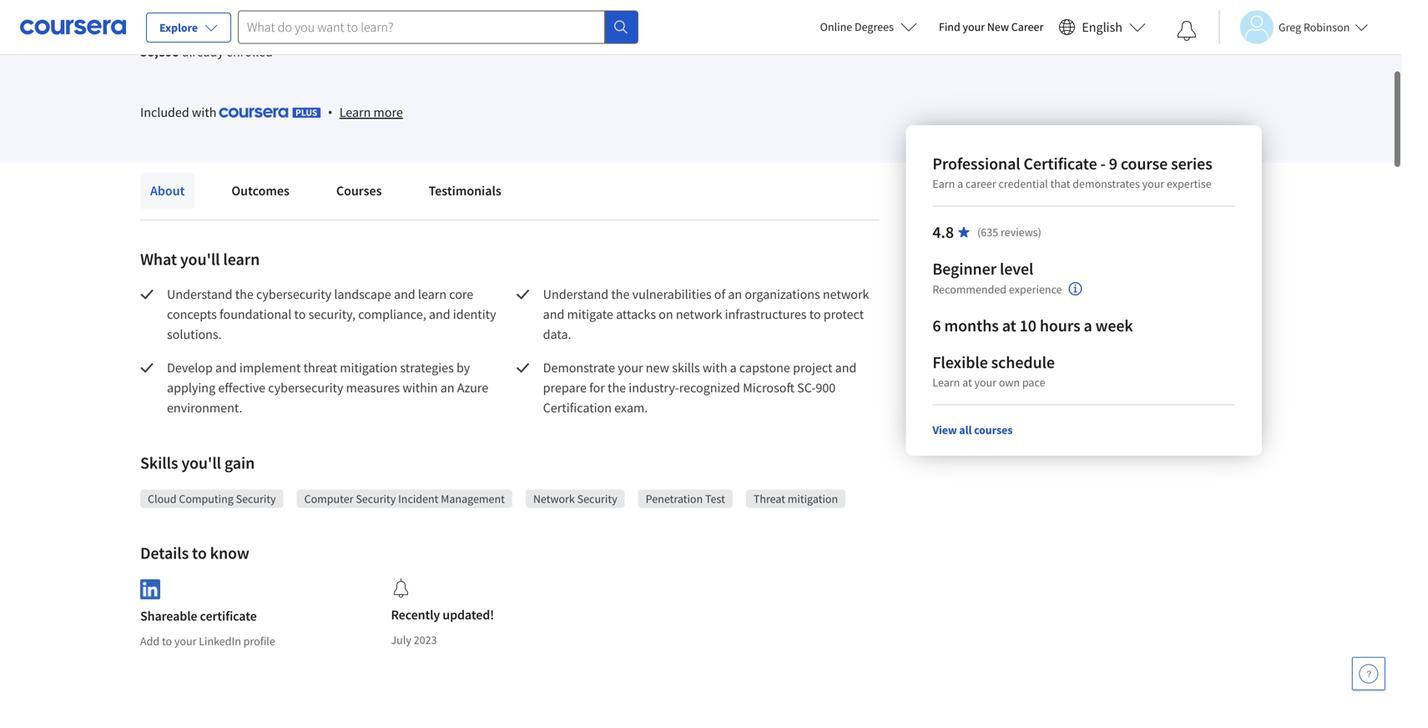 Task type: vqa. For each thing, say whether or not it's contained in the screenshot.
Help Center icon
yes



Task type: locate. For each thing, give the bounding box(es) containing it.
recommended experience
[[933, 282, 1063, 297]]

online degrees
[[820, 19, 894, 34]]

0 horizontal spatial learn
[[223, 249, 260, 270]]

0 vertical spatial a
[[958, 176, 964, 191]]

an left the azure
[[441, 379, 455, 396]]

certification
[[543, 400, 612, 416]]

an inside develop and implement threat mitigation strategies by applying effective cybersecurity measures within an azure environment.
[[441, 379, 455, 396]]

learn inside • learn more
[[340, 104, 371, 121]]

cloud
[[148, 491, 177, 506]]

a right 'earn'
[[958, 176, 964, 191]]

degrees
[[855, 19, 894, 34]]

and inside understand the vulnerabilities of an organizations network and mitigate attacks on network infrastructures to protect data.
[[543, 306, 565, 323]]

-
[[1101, 153, 1106, 174]]

None search field
[[238, 10, 639, 44]]

financial aid available button
[[289, 6, 399, 21]]

understand the cybersecurity landscape and learn core concepts foundational to security, compliance, and identity solutions.
[[167, 286, 499, 343]]

the up foundational
[[235, 286, 254, 303]]

measures
[[346, 379, 400, 396]]

1 horizontal spatial learn
[[933, 375, 960, 390]]

2 security from the left
[[356, 491, 396, 506]]

your
[[963, 19, 985, 34], [1143, 176, 1165, 191], [618, 359, 643, 376], [975, 375, 997, 390], [174, 634, 197, 649]]

organizations
[[745, 286, 821, 303]]

and up compliance,
[[394, 286, 416, 303]]

security for computer security incident management
[[356, 491, 396, 506]]

recommended
[[933, 282, 1007, 297]]

a inside demonstrate your new skills with a capstone project and prepare for the industry-recognized microsoft sc-900 certification exam.
[[730, 359, 737, 376]]

learn up foundational
[[223, 249, 260, 270]]

mitigate
[[567, 306, 614, 323]]

1 vertical spatial at
[[963, 375, 972, 390]]

cybersecurity up security, at top left
[[256, 286, 332, 303]]

starts dec 19
[[178, 4, 238, 18]]

1 vertical spatial learn
[[418, 286, 447, 303]]

and
[[394, 286, 416, 303], [429, 306, 451, 323], [543, 306, 565, 323], [215, 359, 237, 376], [836, 359, 857, 376]]

a for 6 months at 10 hours a week
[[1084, 315, 1093, 336]]

0 horizontal spatial at
[[963, 375, 972, 390]]

learn down flexible
[[933, 375, 960, 390]]

network up protect
[[823, 286, 870, 303]]

data.
[[543, 326, 572, 343]]

0 horizontal spatial security
[[236, 491, 276, 506]]

a left week
[[1084, 315, 1093, 336]]

0 horizontal spatial understand
[[167, 286, 233, 303]]

an
[[728, 286, 742, 303], [441, 379, 455, 396]]

1 horizontal spatial understand
[[543, 286, 609, 303]]

•
[[328, 103, 333, 121]]

effective
[[218, 379, 266, 396]]

1 vertical spatial cybersecurity
[[268, 379, 344, 396]]

mitigation up measures
[[340, 359, 398, 376]]

3 security from the left
[[578, 491, 618, 506]]

the inside demonstrate your new skills with a capstone project and prepare for the industry-recognized microsoft sc-900 certification exam.
[[608, 379, 626, 396]]

understand
[[167, 286, 233, 303], [543, 286, 609, 303]]

1 horizontal spatial network
[[823, 286, 870, 303]]

1 horizontal spatial mitigation
[[788, 491, 838, 506]]

greg
[[1279, 20, 1302, 35]]

at
[[1003, 315, 1017, 336], [963, 375, 972, 390]]

0 vertical spatial cybersecurity
[[256, 286, 332, 303]]

linkedin
[[199, 634, 241, 649]]

enrolled
[[226, 43, 273, 60]]

your inside demonstrate your new skills with a capstone project and prepare for the industry-recognized microsoft sc-900 certification exam.
[[618, 359, 643, 376]]

4.8
[[933, 222, 954, 243]]

coursera image
[[20, 14, 126, 40]]

with
[[192, 104, 217, 120], [703, 359, 728, 376]]

included
[[140, 104, 189, 120]]

network down of
[[676, 306, 723, 323]]

your down course
[[1143, 176, 1165, 191]]

solutions.
[[167, 326, 222, 343]]

to left security, at top left
[[294, 306, 306, 323]]

credential
[[999, 176, 1048, 191]]

english button
[[1052, 0, 1153, 54]]

1 vertical spatial you'll
[[181, 453, 221, 473]]

starts
[[178, 4, 206, 18]]

and up 900 at the right of page
[[836, 359, 857, 376]]

understand up mitigate
[[543, 286, 609, 303]]

the inside understand the vulnerabilities of an organizations network and mitigate attacks on network infrastructures to protect data.
[[612, 286, 630, 303]]

the right for
[[608, 379, 626, 396]]

understand inside understand the cybersecurity landscape and learn core concepts foundational to security, compliance, and identity solutions.
[[167, 286, 233, 303]]

you'll right what
[[180, 249, 220, 270]]

your inside find your new career 'link'
[[963, 19, 985, 34]]

2 understand from the left
[[543, 286, 609, 303]]

you'll for what
[[180, 249, 220, 270]]

strategies
[[400, 359, 454, 376]]

0 horizontal spatial network
[[676, 306, 723, 323]]

0 horizontal spatial mitigation
[[340, 359, 398, 376]]

you'll
[[180, 249, 220, 270], [181, 453, 221, 473]]

exam.
[[615, 400, 648, 416]]

1 vertical spatial learn
[[933, 375, 960, 390]]

develop and implement threat mitigation strategies by applying effective cybersecurity measures within an azure environment.
[[167, 359, 491, 416]]

38,895 already enrolled
[[140, 43, 273, 60]]

help center image
[[1359, 664, 1379, 684]]

know
[[210, 543, 249, 564]]

view
[[933, 422, 957, 438]]

0 vertical spatial learn
[[340, 104, 371, 121]]

security left incident
[[356, 491, 396, 506]]

mitigation
[[340, 359, 398, 376], [788, 491, 838, 506]]

professional certificate - 9 course series earn a career credential that demonstrates your expertise
[[933, 153, 1213, 191]]

outcomes link
[[222, 172, 300, 209]]

aid
[[337, 6, 352, 21]]

mitigation right "threat"
[[788, 491, 838, 506]]

learn right •
[[340, 104, 371, 121]]

0 horizontal spatial learn
[[340, 104, 371, 121]]

demonstrates
[[1073, 176, 1140, 191]]

1 vertical spatial an
[[441, 379, 455, 396]]

show notifications image
[[1177, 21, 1197, 41]]

and up data.
[[543, 306, 565, 323]]

threat mitigation
[[754, 491, 838, 506]]

an right of
[[728, 286, 742, 303]]

cybersecurity inside develop and implement threat mitigation strategies by applying effective cybersecurity measures within an azure environment.
[[268, 379, 344, 396]]

flexible schedule learn at your own pace
[[933, 352, 1055, 390]]

courses link
[[326, 172, 392, 209]]

threat
[[754, 491, 786, 506]]

career
[[966, 176, 997, 191]]

the up attacks
[[612, 286, 630, 303]]

compliance,
[[358, 306, 426, 323]]

0 vertical spatial an
[[728, 286, 742, 303]]

certificate
[[200, 608, 257, 625]]

view all courses
[[933, 422, 1013, 438]]

cybersecurity
[[256, 286, 332, 303], [268, 379, 344, 396]]

what
[[140, 249, 177, 270]]

at inside flexible schedule learn at your own pace
[[963, 375, 972, 390]]

understand inside understand the vulnerabilities of an organizations network and mitigate attacks on network infrastructures to protect data.
[[543, 286, 609, 303]]

security down gain
[[236, 491, 276, 506]]

1 horizontal spatial an
[[728, 286, 742, 303]]

learn more link
[[340, 102, 403, 122]]

series
[[1172, 153, 1213, 174]]

learn left core
[[418, 286, 447, 303]]

all
[[960, 422, 972, 438]]

1 vertical spatial a
[[1084, 315, 1093, 336]]

a
[[958, 176, 964, 191], [1084, 315, 1093, 336], [730, 359, 737, 376]]

1 horizontal spatial with
[[703, 359, 728, 376]]

coursera plus image
[[219, 108, 321, 118]]

0 horizontal spatial a
[[730, 359, 737, 376]]

0 horizontal spatial an
[[441, 379, 455, 396]]

0 vertical spatial mitigation
[[340, 359, 398, 376]]

0 vertical spatial you'll
[[180, 249, 220, 270]]

at down flexible
[[963, 375, 972, 390]]

the inside understand the cybersecurity landscape and learn core concepts foundational to security, compliance, and identity solutions.
[[235, 286, 254, 303]]

to left protect
[[810, 306, 821, 323]]

a inside professional certificate - 9 course series earn a career credential that demonstrates your expertise
[[958, 176, 964, 191]]

shareable
[[140, 608, 197, 625]]

and up the effective
[[215, 359, 237, 376]]

understand up concepts
[[167, 286, 233, 303]]

the
[[235, 286, 254, 303], [612, 286, 630, 303], [608, 379, 626, 396]]

with right the included
[[192, 104, 217, 120]]

outcomes
[[232, 182, 290, 199]]

cybersecurity inside understand the cybersecurity landscape and learn core concepts foundational to security, compliance, and identity solutions.
[[256, 286, 332, 303]]

security,
[[309, 306, 356, 323]]

2 horizontal spatial security
[[578, 491, 618, 506]]

and inside demonstrate your new skills with a capstone project and prepare for the industry-recognized microsoft sc-900 certification exam.
[[836, 359, 857, 376]]

6 months at 10 hours a week
[[933, 315, 1134, 336]]

2 horizontal spatial a
[[1084, 315, 1093, 336]]

your left new
[[618, 359, 643, 376]]

(635 reviews)
[[978, 225, 1042, 240]]

details
[[140, 543, 189, 564]]

new
[[988, 19, 1009, 34]]

your right find
[[963, 19, 985, 34]]

1 vertical spatial mitigation
[[788, 491, 838, 506]]

microsoft
[[743, 379, 795, 396]]

cybersecurity down threat
[[268, 379, 344, 396]]

1 horizontal spatial a
[[958, 176, 964, 191]]

1 vertical spatial network
[[676, 306, 723, 323]]

1 horizontal spatial learn
[[418, 286, 447, 303]]

at left "10"
[[1003, 315, 1017, 336]]

greg robinson button
[[1219, 10, 1369, 44]]

security right the network
[[578, 491, 618, 506]]

2 vertical spatial a
[[730, 359, 737, 376]]

1 understand from the left
[[167, 286, 233, 303]]

you'll up computing
[[181, 453, 221, 473]]

project
[[793, 359, 833, 376]]

learn
[[340, 104, 371, 121], [933, 375, 960, 390]]

with up recognized
[[703, 359, 728, 376]]

a for demonstrate your new skills with a capstone project and prepare for the industry-recognized microsoft sc-900 certification exam.
[[730, 359, 737, 376]]

testimonials link
[[419, 172, 512, 209]]

1 vertical spatial with
[[703, 359, 728, 376]]

your left own
[[975, 375, 997, 390]]

1 horizontal spatial security
[[356, 491, 396, 506]]

0 vertical spatial at
[[1003, 315, 1017, 336]]

that
[[1051, 176, 1071, 191]]

0 horizontal spatial with
[[192, 104, 217, 120]]

security
[[236, 491, 276, 506], [356, 491, 396, 506], [578, 491, 618, 506]]

a up recognized
[[730, 359, 737, 376]]



Task type: describe. For each thing, give the bounding box(es) containing it.
1 security from the left
[[236, 491, 276, 506]]

the for cybersecurity
[[235, 286, 254, 303]]

skills
[[672, 359, 700, 376]]

to right add
[[162, 634, 172, 649]]

develop
[[167, 359, 213, 376]]

sc-
[[798, 379, 816, 396]]

and down core
[[429, 306, 451, 323]]

to inside understand the vulnerabilities of an organizations network and mitigate attacks on network infrastructures to protect data.
[[810, 306, 821, 323]]

6
[[933, 315, 941, 336]]

shareable certificate
[[140, 608, 257, 625]]

implement
[[240, 359, 301, 376]]

and inside develop and implement threat mitigation strategies by applying effective cybersecurity measures within an azure environment.
[[215, 359, 237, 376]]

10
[[1020, 315, 1037, 336]]

explore
[[159, 20, 198, 35]]

own
[[999, 375, 1020, 390]]

mitigation inside develop and implement threat mitigation strategies by applying effective cybersecurity measures within an azure environment.
[[340, 359, 398, 376]]

computer
[[304, 491, 354, 506]]

financial aid available
[[289, 6, 399, 21]]

add to your linkedin profile
[[140, 634, 275, 649]]

foundational
[[220, 306, 292, 323]]

by
[[457, 359, 470, 376]]

0 vertical spatial with
[[192, 104, 217, 120]]

months
[[945, 315, 999, 336]]

course
[[1121, 153, 1168, 174]]

certificate
[[1024, 153, 1098, 174]]

threat
[[304, 359, 337, 376]]

financial
[[289, 6, 334, 21]]

security for network security
[[578, 491, 618, 506]]

dec
[[208, 4, 225, 18]]

understand for and
[[543, 286, 609, 303]]

for
[[590, 379, 605, 396]]

view all courses link
[[933, 422, 1013, 438]]

week
[[1096, 315, 1134, 336]]

9
[[1110, 153, 1118, 174]]

robinson
[[1304, 20, 1350, 35]]

penetration
[[646, 491, 703, 506]]

network security
[[533, 491, 618, 506]]

details to know
[[140, 543, 249, 564]]

to inside understand the cybersecurity landscape and learn core concepts foundational to security, compliance, and identity solutions.
[[294, 306, 306, 323]]

the for vulnerabilities
[[612, 286, 630, 303]]

about
[[150, 182, 185, 199]]

july 2023
[[391, 632, 437, 648]]

skills you'll gain
[[140, 453, 255, 473]]

explore button
[[146, 13, 231, 43]]

• learn more
[[328, 103, 403, 121]]

test
[[706, 491, 725, 506]]

flexible
[[933, 352, 988, 373]]

management
[[441, 491, 505, 506]]

already
[[182, 43, 224, 60]]

an inside understand the vulnerabilities of an organizations network and mitigate attacks on network infrastructures to protect data.
[[728, 286, 742, 303]]

to left the know on the bottom left of page
[[192, 543, 207, 564]]

learn inside flexible schedule learn at your own pace
[[933, 375, 960, 390]]

schedule
[[992, 352, 1055, 373]]

available
[[355, 6, 399, 21]]

with inside demonstrate your new skills with a capstone project and prepare for the industry-recognized microsoft sc-900 certification exam.
[[703, 359, 728, 376]]

demonstrate
[[543, 359, 615, 376]]

skills
[[140, 453, 178, 473]]

greg robinson
[[1279, 20, 1350, 35]]

0 vertical spatial network
[[823, 286, 870, 303]]

vulnerabilities
[[633, 286, 712, 303]]

concepts
[[167, 306, 217, 323]]

attacks
[[616, 306, 656, 323]]

cloud computing security
[[148, 491, 276, 506]]

information about difficulty level pre-requisites. image
[[1069, 282, 1083, 296]]

what you'll learn
[[140, 249, 260, 270]]

online
[[820, 19, 853, 34]]

your inside professional certificate - 9 course series earn a career credential that demonstrates your expertise
[[1143, 176, 1165, 191]]

courses
[[974, 422, 1013, 438]]

about link
[[140, 172, 195, 209]]

incident
[[398, 491, 439, 506]]

on
[[659, 306, 674, 323]]

prepare
[[543, 379, 587, 396]]

your down shareable certificate
[[174, 634, 197, 649]]

your inside flexible schedule learn at your own pace
[[975, 375, 997, 390]]

experience
[[1009, 282, 1063, 297]]

1 horizontal spatial at
[[1003, 315, 1017, 336]]

(635
[[978, 225, 999, 240]]

azure
[[457, 379, 489, 396]]

testimonials
[[429, 182, 502, 199]]

infrastructures
[[725, 306, 807, 323]]

beginner level
[[933, 258, 1034, 279]]

environment.
[[167, 400, 242, 416]]

level
[[1000, 258, 1034, 279]]

0 vertical spatial learn
[[223, 249, 260, 270]]

2023
[[414, 632, 437, 648]]

understand for concepts
[[167, 286, 233, 303]]

you'll for skills
[[181, 453, 221, 473]]

900
[[816, 379, 836, 396]]

within
[[403, 379, 438, 396]]

learn inside understand the cybersecurity landscape and learn core concepts foundational to security, compliance, and identity solutions.
[[418, 286, 447, 303]]

reviews)
[[1001, 225, 1042, 240]]

What do you want to learn? text field
[[238, 10, 605, 44]]

penetration test
[[646, 491, 725, 506]]

find your new career link
[[931, 17, 1052, 38]]

included with
[[140, 104, 219, 120]]

applying
[[167, 379, 216, 396]]

of
[[715, 286, 726, 303]]

38,895
[[140, 43, 180, 60]]

recently updated!
[[391, 607, 494, 623]]



